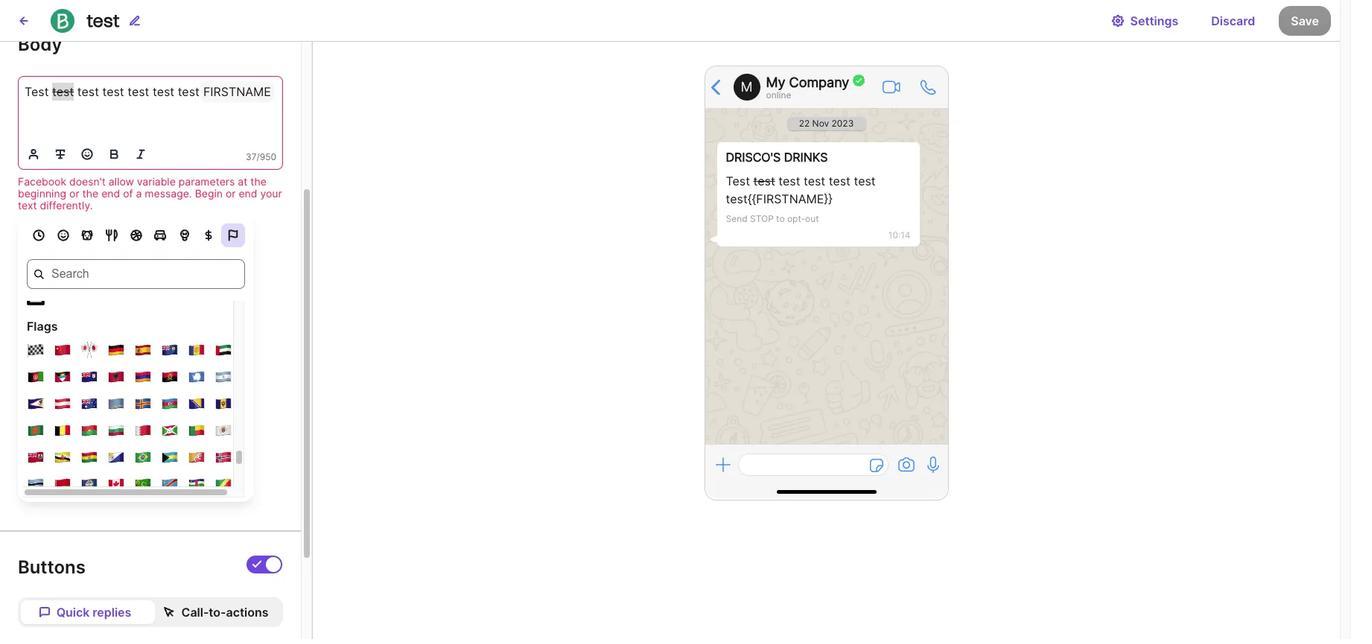 Task type: describe. For each thing, give the bounding box(es) containing it.
Search search field
[[27, 259, 245, 289]]

call-to-actions button
[[152, 601, 280, 624]]

facebook doesn't allow variable parameters at the beginning or the end of a message. begin or end your text differently.
[[18, 175, 282, 212]]

settings button
[[1099, 6, 1191, 35]]

drisco's
[[726, 150, 781, 165]]

send stop to opt-out 10:14
[[726, 213, 911, 241]]

Rich Text Editor, main text field
[[19, 77, 282, 139]]

of
[[123, 187, 133, 200]]

10:14
[[889, 229, 911, 241]]

test for test test test test test test test firstname
[[25, 84, 49, 99]]

nov
[[812, 118, 829, 129]]

discard
[[1212, 13, 1255, 28]]

37
[[246, 151, 257, 163]]

beginning
[[18, 187, 66, 200]]

begin
[[195, 187, 223, 200]]

search element
[[18, 259, 254, 289]]

1 end from the left
[[101, 187, 120, 200]]

m
[[741, 79, 753, 95]]

stop
[[750, 213, 774, 224]]

at
[[238, 175, 248, 188]]

call-to-actions
[[181, 605, 269, 620]]

your
[[260, 187, 282, 200]]

facebook
[[18, 175, 66, 188]]

quick replies button
[[21, 601, 149, 624]]

emoji mart™ element
[[18, 212, 254, 502]]

doesn't
[[69, 175, 106, 188]]

variable
[[137, 175, 176, 188]]

call-
[[181, 605, 209, 620]]

save
[[1291, 13, 1319, 28]]

actions
[[226, 605, 269, 620]]

opt-
[[787, 213, 805, 224]]

firstname
[[203, 84, 271, 99]]

quick replies
[[56, 605, 131, 620]]

parameters
[[179, 175, 235, 188]]

buttons
[[18, 557, 86, 578]]

950
[[260, 151, 276, 163]]

to
[[776, 213, 785, 224]]

flags
[[27, 319, 58, 334]]



Task type: vqa. For each thing, say whether or not it's contained in the screenshot.
USER
no



Task type: locate. For each thing, give the bounding box(es) containing it.
send
[[726, 213, 748, 224]]

test for test test
[[726, 174, 750, 188]]

drinks
[[784, 150, 828, 165]]

a
[[136, 187, 142, 200]]

22
[[799, 118, 810, 129]]

end left of
[[101, 187, 120, 200]]

test test test test test
[[726, 174, 879, 206]]

the
[[250, 175, 267, 188], [82, 187, 99, 200]]

1 vertical spatial test
[[726, 174, 750, 188]]

online
[[766, 89, 791, 100]]

0 horizontal spatial or
[[69, 187, 79, 200]]

test
[[86, 9, 120, 31], [52, 84, 74, 99], [77, 84, 99, 99], [102, 84, 124, 99], [128, 84, 149, 99], [153, 84, 174, 99], [178, 84, 200, 99], [754, 174, 775, 188], [779, 174, 800, 188], [804, 174, 826, 188], [829, 174, 851, 188], [854, 174, 876, 188], [726, 191, 748, 206]]

22 nov 2023
[[799, 118, 854, 129]]

test inside rich text editor, main text box
[[25, 84, 49, 99]]

0 horizontal spatial end
[[101, 187, 120, 200]]

37 / 950
[[246, 151, 276, 163]]

drisco's drinks
[[726, 150, 828, 165]]

save button
[[1279, 6, 1331, 35]]

test test
[[726, 174, 775, 188]]

2023
[[832, 118, 854, 129]]

company
[[789, 74, 850, 90]]

body
[[18, 34, 62, 55]]

the right the at
[[250, 175, 267, 188]]

or left the at
[[226, 187, 236, 200]]

or
[[69, 187, 79, 200], [226, 187, 236, 200]]

test down the "drisco's"
[[726, 174, 750, 188]]

1 horizontal spatial or
[[226, 187, 236, 200]]

1 horizontal spatial test
[[726, 174, 750, 188]]

the left allow on the left top of the page
[[82, 187, 99, 200]]

1 horizontal spatial the
[[250, 175, 267, 188]]

to-
[[209, 605, 226, 620]]

emoji categories element
[[18, 212, 254, 247]]

end
[[101, 187, 120, 200], [239, 187, 257, 200]]

settings
[[1130, 13, 1179, 28]]

discard button
[[1200, 6, 1267, 35]]

out
[[805, 213, 819, 224]]

/
[[257, 151, 260, 163]]

2 or from the left
[[226, 187, 236, 200]]

quick
[[56, 605, 90, 620]]

replies
[[93, 605, 131, 620]]

back button image
[[18, 15, 30, 26]]

0 vertical spatial test
[[25, 84, 49, 99]]

message.
[[145, 187, 192, 200]]

my
[[766, 74, 786, 90]]

test
[[25, 84, 49, 99], [726, 174, 750, 188]]

None checkbox
[[247, 556, 282, 574]]

1 horizontal spatial end
[[239, 187, 257, 200]]

0 horizontal spatial the
[[82, 187, 99, 200]]

allow
[[109, 175, 134, 188]]

edit template name image
[[129, 15, 140, 26]]

or right beginning
[[69, 187, 79, 200]]

end left your
[[239, 187, 257, 200]]

text
[[18, 199, 37, 212]]

{{firstname}}
[[748, 191, 833, 206]]

test down body
[[25, 84, 49, 99]]

1 or from the left
[[69, 187, 79, 200]]

test test test test test test test firstname
[[25, 84, 271, 99]]

differently.
[[40, 199, 93, 212]]

2 end from the left
[[239, 187, 257, 200]]

clear image
[[34, 270, 44, 279]]

dialog
[[1340, 0, 1351, 639]]

0 horizontal spatial test
[[25, 84, 49, 99]]

my company online
[[766, 74, 850, 100]]



